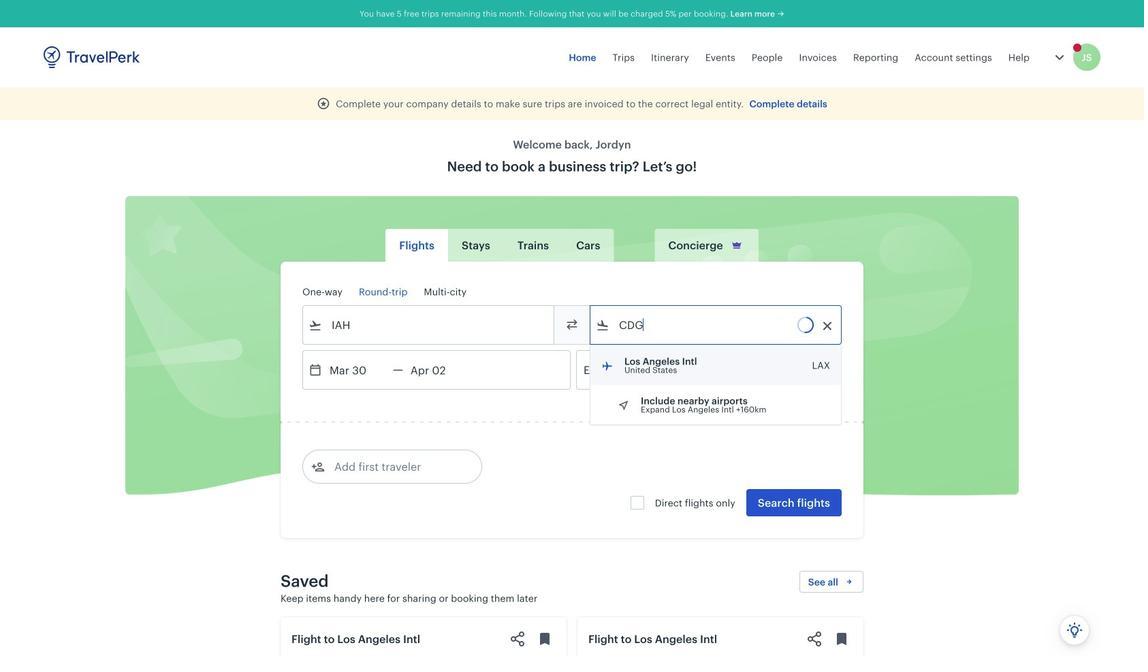 Task type: vqa. For each thing, say whether or not it's contained in the screenshot.
Add first traveler search box
yes



Task type: locate. For each thing, give the bounding box(es) containing it.
Return text field
[[403, 351, 474, 389]]

Add first traveler search field
[[325, 456, 467, 478]]

From search field
[[322, 314, 536, 336]]



Task type: describe. For each thing, give the bounding box(es) containing it.
To search field
[[610, 314, 824, 336]]

Depart text field
[[322, 351, 393, 389]]



